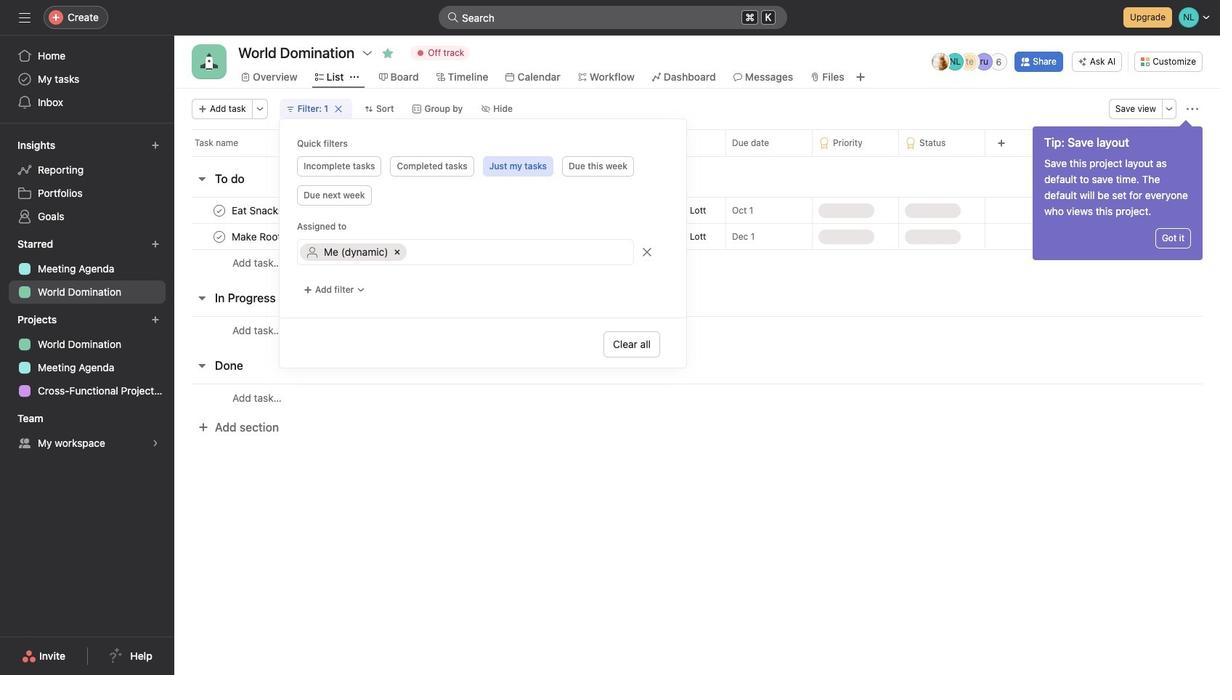 Task type: locate. For each thing, give the bounding box(es) containing it.
clear image
[[334, 105, 343, 113]]

remove image
[[642, 246, 653, 258]]

2 collapse task list for this group image from the top
[[196, 360, 208, 371]]

cell
[[300, 243, 407, 261]]

group
[[297, 239, 669, 265]]

hide sidebar image
[[19, 12, 31, 23]]

1 vertical spatial mark complete image
[[211, 228, 228, 245]]

add items to starred image
[[151, 240, 160, 248]]

global element
[[0, 36, 174, 123]]

0 horizontal spatial more actions image
[[255, 105, 264, 113]]

mark complete image
[[211, 202, 228, 219], [211, 228, 228, 245]]

rocket image
[[201, 53, 218, 70]]

row
[[174, 129, 1221, 156], [192, 155, 1203, 157], [174, 197, 1221, 224], [174, 223, 1221, 250], [174, 249, 1221, 276], [174, 316, 1221, 344], [174, 384, 1221, 411]]

projects element
[[0, 307, 174, 405]]

Search tasks, projects, and more text field
[[439, 6, 788, 29]]

0 vertical spatial collapse task list for this group image
[[196, 292, 208, 304]]

mark complete image up mark complete option
[[211, 202, 228, 219]]

add tab image
[[855, 71, 867, 83]]

collapse task list for this group image
[[196, 292, 208, 304], [196, 360, 208, 371]]

new project or portfolio image
[[151, 315, 160, 324]]

eat snacks cell
[[174, 197, 639, 224]]

0 vertical spatial mark complete image
[[211, 202, 228, 219]]

more section actions image
[[275, 173, 287, 185], [274, 360, 286, 371]]

1 vertical spatial collapse task list for this group image
[[196, 360, 208, 371]]

Task name text field
[[229, 203, 288, 218]]

more options image
[[1165, 105, 1174, 113]]

teams element
[[0, 405, 174, 458]]

insights element
[[0, 132, 174, 231]]

mark complete image inside the eat snacks cell
[[211, 202, 228, 219]]

0 vertical spatial more section actions image
[[275, 173, 287, 185]]

add field image
[[998, 139, 1006, 147]]

new insights image
[[151, 141, 160, 150]]

Task name text field
[[229, 229, 341, 244]]

2 mark complete image from the top
[[211, 228, 228, 245]]

1 mark complete image from the top
[[211, 202, 228, 219]]

prominent image
[[448, 12, 459, 23]]

mark complete image for task name text box
[[211, 202, 228, 219]]

more actions image
[[1187, 103, 1199, 115], [255, 105, 264, 113]]

tooltip
[[1033, 122, 1203, 260]]

mark complete image down mark complete checkbox
[[211, 228, 228, 245]]

None field
[[439, 6, 788, 29]]



Task type: describe. For each thing, give the bounding box(es) containing it.
collapse task list for this group image
[[196, 173, 208, 185]]

see details, my workspace image
[[151, 439, 160, 448]]

1 collapse task list for this group image from the top
[[196, 292, 208, 304]]

header to do tree grid
[[174, 197, 1221, 276]]

mark complete image for task name text field
[[211, 228, 228, 245]]

tab actions image
[[350, 73, 359, 81]]

show options image
[[362, 47, 374, 59]]

Mark complete checkbox
[[211, 228, 228, 245]]

5 subtasks image
[[355, 232, 364, 241]]

make root beer floats cell
[[174, 223, 639, 250]]

remove from starred image
[[382, 47, 394, 59]]

1 horizontal spatial more actions image
[[1187, 103, 1199, 115]]

Mark complete checkbox
[[211, 202, 228, 219]]

starred element
[[0, 231, 174, 307]]

1 vertical spatial more section actions image
[[274, 360, 286, 371]]



Task type: vqa. For each thing, say whether or not it's contained in the screenshot.
5️⃣'s Completed option
no



